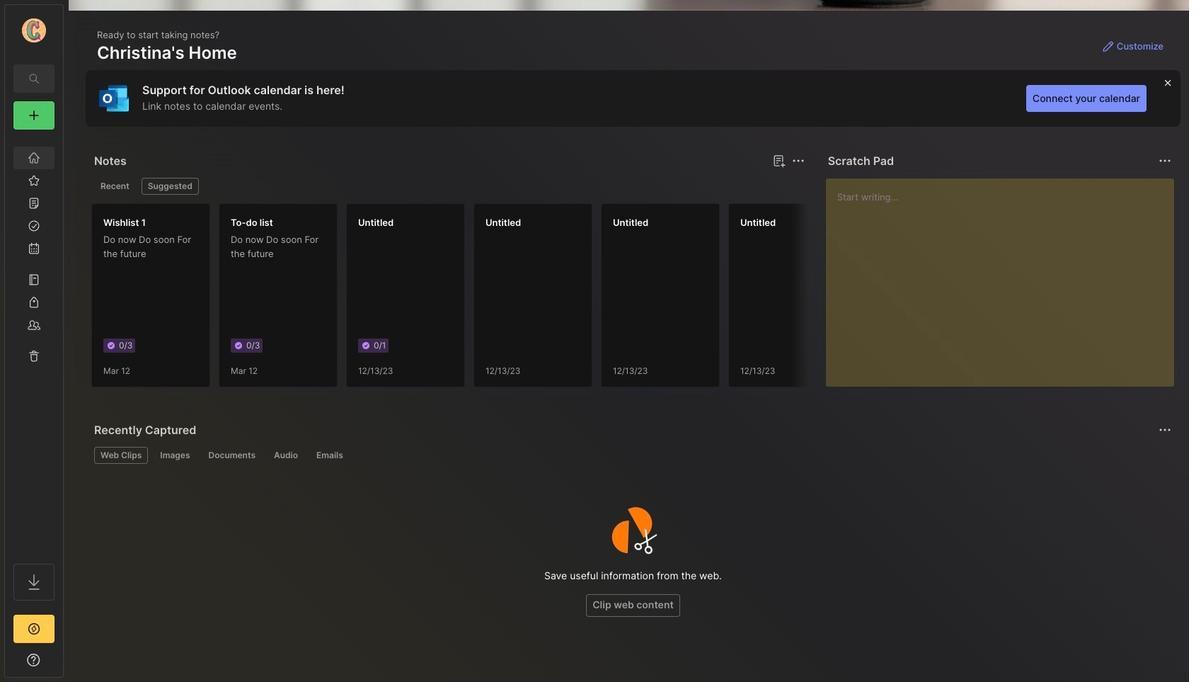 Task type: describe. For each thing, give the bounding box(es) containing it.
edit search image
[[25, 70, 42, 87]]

Start writing… text field
[[838, 178, 1174, 375]]

account image
[[22, 18, 46, 42]]

1 more actions field from the left
[[789, 151, 809, 171]]

home image
[[27, 151, 41, 165]]

Account field
[[5, 16, 63, 45]]

2 more actions field from the left
[[1156, 151, 1176, 171]]

more actions image for second more actions "field" from right
[[790, 152, 807, 169]]

upgrade image
[[25, 620, 42, 637]]

more actions image for 1st more actions "field" from the right
[[1157, 152, 1174, 169]]



Task type: locate. For each thing, give the bounding box(es) containing it.
tree inside main element
[[5, 138, 63, 551]]

tree
[[5, 138, 63, 551]]

1 vertical spatial tab list
[[94, 447, 1170, 464]]

2 tab list from the top
[[94, 447, 1170, 464]]

main element
[[0, 0, 68, 682]]

WHAT'S NEW field
[[5, 649, 63, 671]]

1 more actions image from the left
[[790, 152, 807, 169]]

1 horizontal spatial more actions image
[[1157, 152, 1174, 169]]

tab list
[[94, 178, 803, 195], [94, 447, 1170, 464]]

tab
[[94, 178, 136, 195], [141, 178, 199, 195], [94, 447, 148, 464], [154, 447, 197, 464], [202, 447, 262, 464], [268, 447, 305, 464], [310, 447, 350, 464]]

0 vertical spatial tab list
[[94, 178, 803, 195]]

click to expand image
[[62, 656, 73, 673]]

1 horizontal spatial more actions field
[[1156, 151, 1176, 171]]

more actions image
[[790, 152, 807, 169], [1157, 152, 1174, 169]]

1 tab list from the top
[[94, 178, 803, 195]]

0 horizontal spatial more actions field
[[789, 151, 809, 171]]

row group
[[91, 203, 984, 396]]

0 horizontal spatial more actions image
[[790, 152, 807, 169]]

2 more actions image from the left
[[1157, 152, 1174, 169]]

More actions field
[[789, 151, 809, 171], [1156, 151, 1176, 171]]



Task type: vqa. For each thing, say whether or not it's contained in the screenshot.
'Account' field
yes



